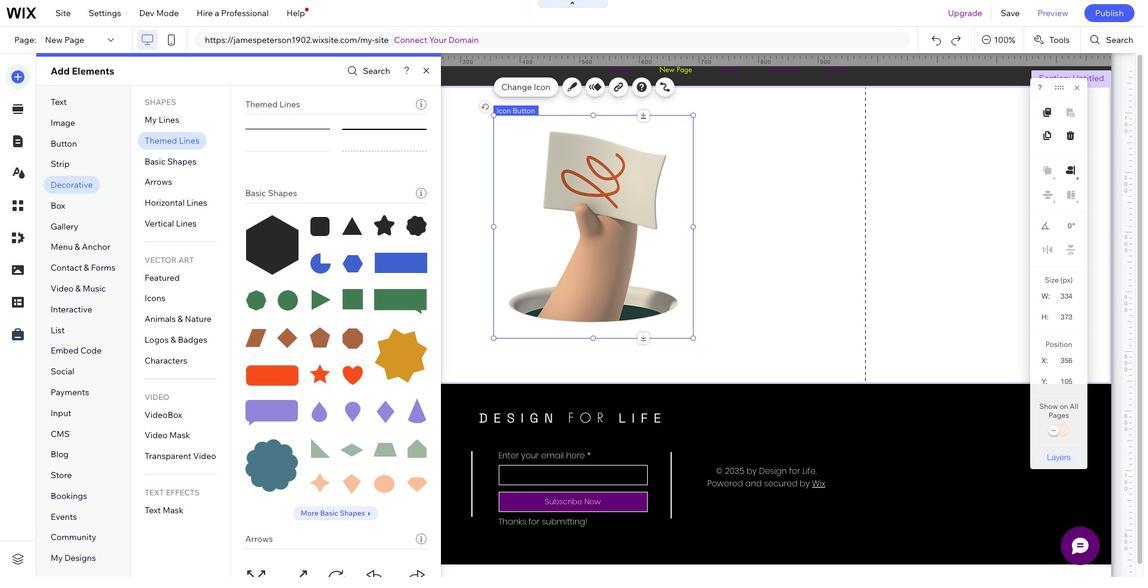 Task type: locate. For each thing, give the bounding box(es) containing it.
gallery
[[51, 221, 78, 232]]

community
[[51, 532, 96, 543]]

2 vertical spatial basic
[[320, 509, 338, 518]]

connect
[[394, 35, 428, 45]]

500
[[582, 58, 593, 65]]

size (px)
[[1046, 276, 1074, 284]]

0 horizontal spatial search
[[363, 66, 390, 76]]

0 vertical spatial icon
[[534, 82, 551, 92]]

& for badges
[[171, 335, 176, 345]]

None text field
[[1055, 352, 1078, 369]]

icons
[[145, 293, 166, 304]]

my
[[145, 114, 157, 125], [51, 553, 63, 564]]

0 vertical spatial button
[[513, 106, 536, 115]]

text up text mask
[[145, 488, 164, 497]]

1 vertical spatial basic
[[245, 188, 266, 199]]

basic shapes
[[145, 156, 197, 167], [245, 188, 297, 199]]

blog
[[51, 449, 69, 460]]

0 horizontal spatial my
[[51, 553, 63, 564]]

1 vertical spatial button
[[51, 138, 77, 149]]

text down text effects on the left of page
[[145, 505, 161, 516]]

input
[[51, 408, 71, 418]]

cms
[[51, 428, 70, 439]]

show
[[1040, 402, 1059, 411]]

characters
[[145, 355, 187, 366]]

mask down text effects on the left of page
[[163, 505, 184, 516]]

search down site
[[363, 66, 390, 76]]

more
[[301, 509, 319, 518]]

preview
[[1038, 8, 1069, 18]]

100% button
[[976, 27, 1024, 53]]

shapes inside button
[[340, 509, 365, 518]]

bookings
[[51, 491, 87, 501]]

0 vertical spatial search button
[[1082, 27, 1145, 53]]

(px)
[[1061, 276, 1074, 284]]

vertical
[[145, 218, 174, 229]]

on
[[1061, 402, 1069, 411]]

text effects
[[145, 488, 200, 497]]

1 vertical spatial mask
[[163, 505, 184, 516]]

search button down site
[[345, 62, 390, 80]]

video
[[51, 283, 74, 294], [145, 392, 170, 402], [145, 430, 168, 441], [193, 451, 216, 462]]

1 horizontal spatial icon
[[534, 82, 551, 92]]

list
[[51, 325, 65, 336]]

1 vertical spatial themed lines
[[145, 135, 200, 146]]

mask up transparent video
[[170, 430, 190, 441]]

code
[[80, 346, 102, 356]]

mask
[[170, 430, 190, 441], [163, 505, 184, 516]]

1 horizontal spatial my
[[145, 114, 157, 125]]

1 vertical spatial basic shapes
[[245, 188, 297, 199]]

new page
[[45, 35, 84, 45]]

1 horizontal spatial themed lines
[[245, 99, 300, 110]]

1 horizontal spatial search
[[1107, 35, 1134, 45]]

0 horizontal spatial themed lines
[[145, 135, 200, 146]]

1 horizontal spatial themed
[[245, 99, 278, 110]]

decorative
[[51, 180, 93, 190]]

more basic shapes button
[[293, 506, 379, 521]]

0 vertical spatial my
[[145, 114, 157, 125]]

strip
[[51, 159, 70, 170]]

1 vertical spatial my
[[51, 553, 63, 564]]

featured
[[145, 272, 180, 283]]

button down change icon
[[513, 106, 536, 115]]

0 vertical spatial themed
[[245, 99, 278, 110]]

0 horizontal spatial basic shapes
[[145, 156, 197, 167]]

& left forms
[[84, 263, 89, 273]]

video down contact
[[51, 283, 74, 294]]

& for forms
[[84, 263, 89, 273]]

designs
[[65, 553, 96, 564]]

1 horizontal spatial basic shapes
[[245, 188, 297, 199]]

icon right 'change'
[[534, 82, 551, 92]]

0 vertical spatial arrows
[[145, 177, 172, 187]]

video up videobox
[[145, 392, 170, 402]]

lines
[[280, 99, 300, 110], [159, 114, 179, 125], [179, 135, 200, 146], [187, 197, 207, 208], [176, 218, 197, 229]]

button down the image
[[51, 138, 77, 149]]

change
[[502, 82, 532, 92]]

button
[[513, 106, 536, 115], [51, 138, 77, 149]]

y:
[[1042, 377, 1048, 386]]

°
[[1073, 222, 1076, 230]]

hire
[[197, 8, 213, 18]]

arrows
[[145, 177, 172, 187], [245, 534, 273, 544]]

1 vertical spatial icon
[[497, 106, 511, 115]]

video down videobox
[[145, 430, 168, 441]]

& left nature on the left bottom
[[178, 314, 183, 325]]

1 horizontal spatial arrows
[[245, 534, 273, 544]]

my for my designs
[[51, 553, 63, 564]]

themed
[[245, 99, 278, 110], [145, 135, 177, 146]]

my designs
[[51, 553, 96, 564]]

interactive
[[51, 304, 92, 315]]

your
[[430, 35, 447, 45]]

dev
[[139, 8, 154, 18]]

2 vertical spatial text
[[145, 505, 161, 516]]

mode
[[156, 8, 179, 18]]

0 horizontal spatial themed
[[145, 135, 177, 146]]

0 horizontal spatial basic
[[145, 156, 166, 167]]

basic
[[145, 156, 166, 167], [245, 188, 266, 199], [320, 509, 338, 518]]

text up the image
[[51, 97, 67, 107]]

0 vertical spatial text
[[51, 97, 67, 107]]

700
[[702, 58, 712, 65]]

0 vertical spatial mask
[[170, 430, 190, 441]]

themed lines
[[245, 99, 300, 110], [145, 135, 200, 146]]

1 vertical spatial search button
[[345, 62, 390, 80]]

0 vertical spatial themed lines
[[245, 99, 300, 110]]

horizontal lines
[[145, 197, 207, 208]]

text for text
[[51, 97, 67, 107]]

1 horizontal spatial button
[[513, 106, 536, 115]]

change icon
[[502, 82, 551, 92]]

image
[[51, 117, 75, 128]]

animals
[[145, 314, 176, 325]]

shapes
[[145, 97, 176, 107], [167, 156, 197, 167], [268, 188, 297, 199], [340, 509, 365, 518]]

text for text effects
[[145, 488, 164, 497]]

badges
[[178, 335, 208, 345]]

dev mode
[[139, 8, 179, 18]]

page
[[65, 35, 84, 45]]

& right logos
[[171, 335, 176, 345]]

settings
[[89, 8, 121, 18]]

1 horizontal spatial search button
[[1082, 27, 1145, 53]]

switch
[[1048, 423, 1072, 440]]

0 horizontal spatial arrows
[[145, 177, 172, 187]]

icon down 'change'
[[497, 106, 511, 115]]

1 vertical spatial text
[[145, 488, 164, 497]]

section: untitled
[[1040, 73, 1105, 83]]

1 vertical spatial search
[[363, 66, 390, 76]]

0 vertical spatial search
[[1107, 35, 1134, 45]]

&
[[75, 242, 80, 253], [84, 263, 89, 273], [75, 283, 81, 294], [178, 314, 183, 325], [171, 335, 176, 345]]

text
[[51, 97, 67, 107], [145, 488, 164, 497], [145, 505, 161, 516]]

0 horizontal spatial icon
[[497, 106, 511, 115]]

w:
[[1042, 292, 1051, 301]]

text mask
[[145, 505, 184, 516]]

& right menu
[[75, 242, 80, 253]]

hire a professional
[[197, 8, 269, 18]]

save button
[[993, 0, 1029, 26]]

search button down publish
[[1082, 27, 1145, 53]]

h:
[[1042, 313, 1050, 321]]

basic inside more basic shapes button
[[320, 509, 338, 518]]

None text field
[[1057, 218, 1073, 234], [1055, 288, 1078, 304], [1056, 309, 1078, 325], [1054, 373, 1078, 389], [1057, 218, 1073, 234], [1055, 288, 1078, 304], [1056, 309, 1078, 325], [1054, 373, 1078, 389]]

2 horizontal spatial basic
[[320, 509, 338, 518]]

& left music
[[75, 283, 81, 294]]

search down publish button
[[1107, 35, 1134, 45]]

0 vertical spatial basic shapes
[[145, 156, 197, 167]]



Task type: describe. For each thing, give the bounding box(es) containing it.
upgrade
[[949, 8, 983, 18]]

100%
[[995, 35, 1016, 45]]

more basic shapes
[[301, 509, 365, 518]]

all
[[1071, 402, 1079, 411]]

1 vertical spatial themed
[[145, 135, 177, 146]]

menu
[[51, 242, 73, 253]]

video for video mask
[[145, 430, 168, 441]]

& for music
[[75, 283, 81, 294]]

contact
[[51, 263, 82, 273]]

my lines
[[145, 114, 179, 125]]

position
[[1046, 340, 1073, 349]]

icon button
[[497, 106, 536, 115]]

pages
[[1049, 411, 1070, 420]]

600
[[642, 58, 653, 65]]

transparent video
[[145, 451, 216, 462]]

menu & anchor
[[51, 242, 110, 253]]

?
[[1039, 83, 1043, 92]]

vector
[[145, 255, 177, 265]]

https://jamespeterson1902.wixsite.com/my-
[[205, 35, 375, 45]]

embed
[[51, 346, 79, 356]]

video for video & music
[[51, 283, 74, 294]]

video & music
[[51, 283, 106, 294]]

1 horizontal spatial basic
[[245, 188, 266, 199]]

0 horizontal spatial search button
[[345, 62, 390, 80]]

section:
[[1040, 73, 1072, 83]]

new
[[45, 35, 63, 45]]

video mask
[[145, 430, 190, 441]]

effects
[[166, 488, 200, 497]]

publish
[[1096, 8, 1125, 18]]

0 vertical spatial basic
[[145, 156, 166, 167]]

forms
[[91, 263, 116, 273]]

store
[[51, 470, 72, 481]]

logos & badges
[[145, 335, 208, 345]]

contact & forms
[[51, 263, 116, 273]]

embed code
[[51, 346, 102, 356]]

tools
[[1050, 35, 1071, 45]]

400
[[523, 58, 533, 65]]

0 horizontal spatial button
[[51, 138, 77, 149]]

800
[[761, 58, 772, 65]]

& for anchor
[[75, 242, 80, 253]]

events
[[51, 511, 77, 522]]

art
[[179, 255, 194, 265]]

untitled
[[1074, 73, 1105, 83]]

size
[[1046, 276, 1060, 284]]

publish button
[[1085, 4, 1135, 22]]

mask for text mask
[[163, 505, 184, 516]]

anchor
[[82, 242, 110, 253]]

vertical lines
[[145, 218, 197, 229]]

https://jamespeterson1902.wixsite.com/my-site connect your domain
[[205, 35, 479, 45]]

add
[[51, 65, 70, 77]]

nature
[[185, 314, 212, 325]]

mask for video mask
[[170, 430, 190, 441]]

music
[[83, 283, 106, 294]]

video right the transparent
[[193, 451, 216, 462]]

payments
[[51, 387, 89, 398]]

logos
[[145, 335, 169, 345]]

layers button
[[1041, 451, 1079, 463]]

social
[[51, 366, 74, 377]]

a
[[215, 8, 219, 18]]

animals & nature
[[145, 314, 212, 325]]

preview button
[[1029, 0, 1078, 26]]

tools button
[[1025, 27, 1081, 53]]

help
[[287, 8, 305, 18]]

site
[[375, 35, 389, 45]]

1 vertical spatial arrows
[[245, 534, 273, 544]]

box
[[51, 200, 65, 211]]

vector art
[[145, 255, 194, 265]]

add elements
[[51, 65, 114, 77]]

transparent
[[145, 451, 191, 462]]

& for nature
[[178, 314, 183, 325]]

my for my lines
[[145, 114, 157, 125]]

horizontal
[[145, 197, 185, 208]]

professional
[[221, 8, 269, 18]]

text for text mask
[[145, 505, 161, 516]]

300
[[463, 58, 474, 65]]

? button
[[1039, 83, 1043, 92]]

show on all pages
[[1040, 402, 1079, 420]]

x:
[[1042, 357, 1049, 365]]

domain
[[449, 35, 479, 45]]

video for video
[[145, 392, 170, 402]]



Task type: vqa. For each thing, say whether or not it's contained in the screenshot.
VideoBox
yes



